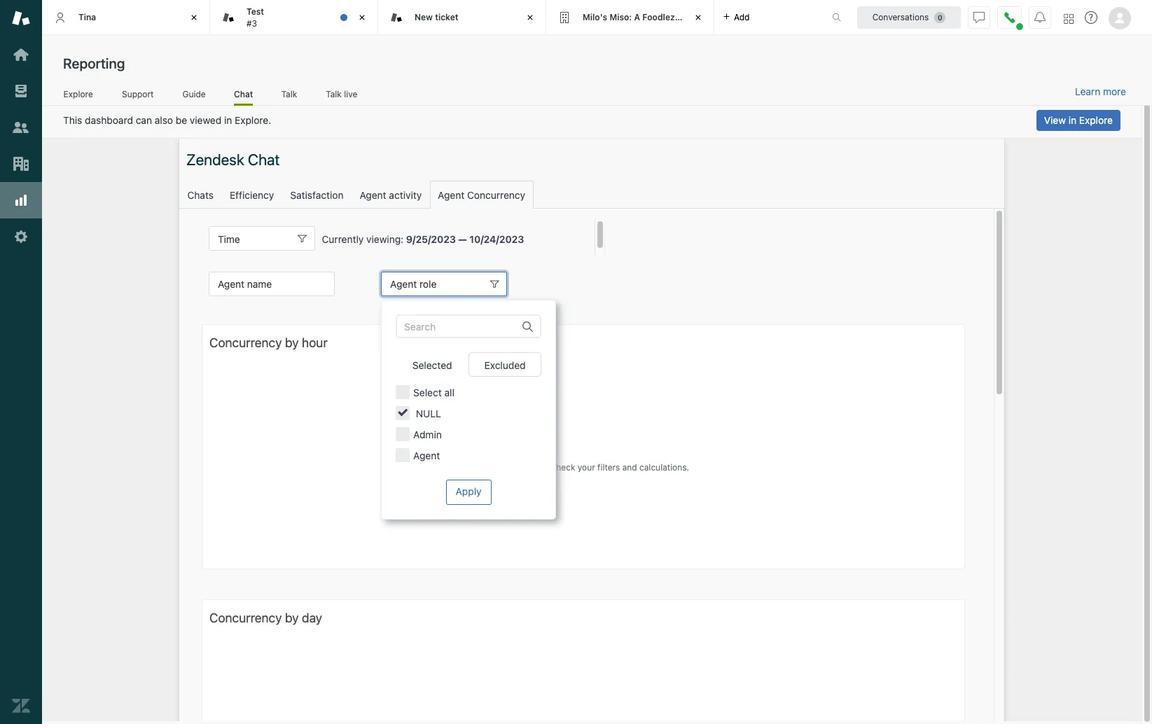 Task type: vqa. For each thing, say whether or not it's contained in the screenshot.
or
no



Task type: locate. For each thing, give the bounding box(es) containing it.
1 horizontal spatial close image
[[523, 11, 537, 25]]

close image left add dropdown button at the right top of page
[[692, 11, 706, 25]]

a
[[634, 12, 640, 22]]

view in explore
[[1045, 114, 1113, 126]]

explore link
[[63, 89, 93, 104]]

3 close image from the left
[[692, 11, 706, 25]]

talk left live
[[326, 89, 342, 99]]

1 close image from the left
[[355, 11, 369, 25]]

dashboard
[[85, 114, 133, 126]]

chat link
[[234, 89, 253, 106]]

close image left new
[[355, 11, 369, 25]]

tina
[[78, 12, 96, 22]]

view
[[1045, 114, 1066, 126]]

0 horizontal spatial close image
[[355, 11, 369, 25]]

in right the view
[[1069, 114, 1077, 126]]

2 horizontal spatial close image
[[692, 11, 706, 25]]

close image inside milo's miso: a foodlez subsidiary tab
[[692, 11, 706, 25]]

ticket
[[435, 12, 459, 22]]

learn more
[[1076, 85, 1127, 97]]

0 horizontal spatial in
[[224, 114, 232, 126]]

1 horizontal spatial explore
[[1080, 114, 1113, 126]]

close image left milo's
[[523, 11, 537, 25]]

tab containing test
[[210, 0, 378, 35]]

0 horizontal spatial explore
[[63, 89, 93, 99]]

1 horizontal spatial talk
[[326, 89, 342, 99]]

explore down learn more link
[[1080, 114, 1113, 126]]

explore up this
[[63, 89, 93, 99]]

learn
[[1076, 85, 1101, 97]]

close image inside the new ticket tab
[[523, 11, 537, 25]]

talk live
[[326, 89, 358, 99]]

2 close image from the left
[[523, 11, 537, 25]]

admin image
[[12, 228, 30, 246]]

milo's
[[583, 12, 608, 22]]

be
[[176, 114, 187, 126]]

in inside the view in explore button
[[1069, 114, 1077, 126]]

explore
[[63, 89, 93, 99], [1080, 114, 1113, 126]]

add button
[[715, 0, 758, 34]]

1 talk from the left
[[281, 89, 297, 99]]

in right viewed
[[224, 114, 232, 126]]

talk
[[281, 89, 297, 99], [326, 89, 342, 99]]

get started image
[[12, 46, 30, 64]]

2 talk from the left
[[326, 89, 342, 99]]

0 horizontal spatial talk
[[281, 89, 297, 99]]

milo's miso: a foodlez subsidiary tab
[[547, 0, 721, 35]]

1 vertical spatial explore
[[1080, 114, 1113, 126]]

close image for new ticket
[[523, 11, 537, 25]]

close image for milo's miso: a foodlez subsidiary
[[692, 11, 706, 25]]

talk right chat
[[281, 89, 297, 99]]

also
[[155, 114, 173, 126]]

new ticket tab
[[378, 0, 547, 35]]

organizations image
[[12, 155, 30, 173]]

close image
[[355, 11, 369, 25], [523, 11, 537, 25], [692, 11, 706, 25]]

reporting image
[[12, 191, 30, 209]]

close image inside tab
[[355, 11, 369, 25]]

2 in from the left
[[1069, 114, 1077, 126]]

tab
[[210, 0, 378, 35]]

zendesk support image
[[12, 9, 30, 27]]

notifications image
[[1035, 12, 1046, 23]]

1 horizontal spatial in
[[1069, 114, 1077, 126]]

add
[[734, 12, 750, 22]]

subsidiary
[[677, 12, 721, 22]]

support link
[[121, 89, 154, 104]]

zendesk products image
[[1064, 14, 1074, 23]]

foodlez
[[643, 12, 675, 22]]

in
[[224, 114, 232, 126], [1069, 114, 1077, 126]]

viewed
[[190, 114, 222, 126]]

test #3
[[247, 6, 264, 28]]



Task type: describe. For each thing, give the bounding box(es) containing it.
this
[[63, 114, 82, 126]]

talk link
[[281, 89, 298, 104]]

talk live link
[[326, 89, 358, 104]]

views image
[[12, 82, 30, 100]]

conversations button
[[858, 6, 961, 28]]

live
[[344, 89, 358, 99]]

close image
[[187, 11, 201, 25]]

talk for talk live
[[326, 89, 342, 99]]

chat
[[234, 89, 253, 99]]

button displays agent's chat status as invisible. image
[[974, 12, 985, 23]]

tabs tab list
[[42, 0, 818, 35]]

guide link
[[182, 89, 206, 104]]

guide
[[182, 89, 206, 99]]

zendesk image
[[12, 697, 30, 715]]

customers image
[[12, 118, 30, 137]]

0 vertical spatial explore
[[63, 89, 93, 99]]

explore inside button
[[1080, 114, 1113, 126]]

more
[[1104, 85, 1127, 97]]

get help image
[[1085, 11, 1098, 24]]

conversations
[[873, 12, 929, 22]]

talk for talk
[[281, 89, 297, 99]]

support
[[122, 89, 154, 99]]

miso:
[[610, 12, 632, 22]]

explore.
[[235, 114, 271, 126]]

can
[[136, 114, 152, 126]]

#3
[[247, 18, 257, 28]]

this dashboard can also be viewed in explore.
[[63, 114, 271, 126]]

view in explore button
[[1037, 110, 1121, 131]]

new
[[415, 12, 433, 22]]

new ticket
[[415, 12, 459, 22]]

tina tab
[[42, 0, 210, 35]]

test
[[247, 6, 264, 17]]

learn more link
[[1076, 85, 1127, 98]]

main element
[[0, 0, 42, 724]]

milo's miso: a foodlez subsidiary
[[583, 12, 721, 22]]

reporting
[[63, 55, 125, 71]]

1 in from the left
[[224, 114, 232, 126]]



